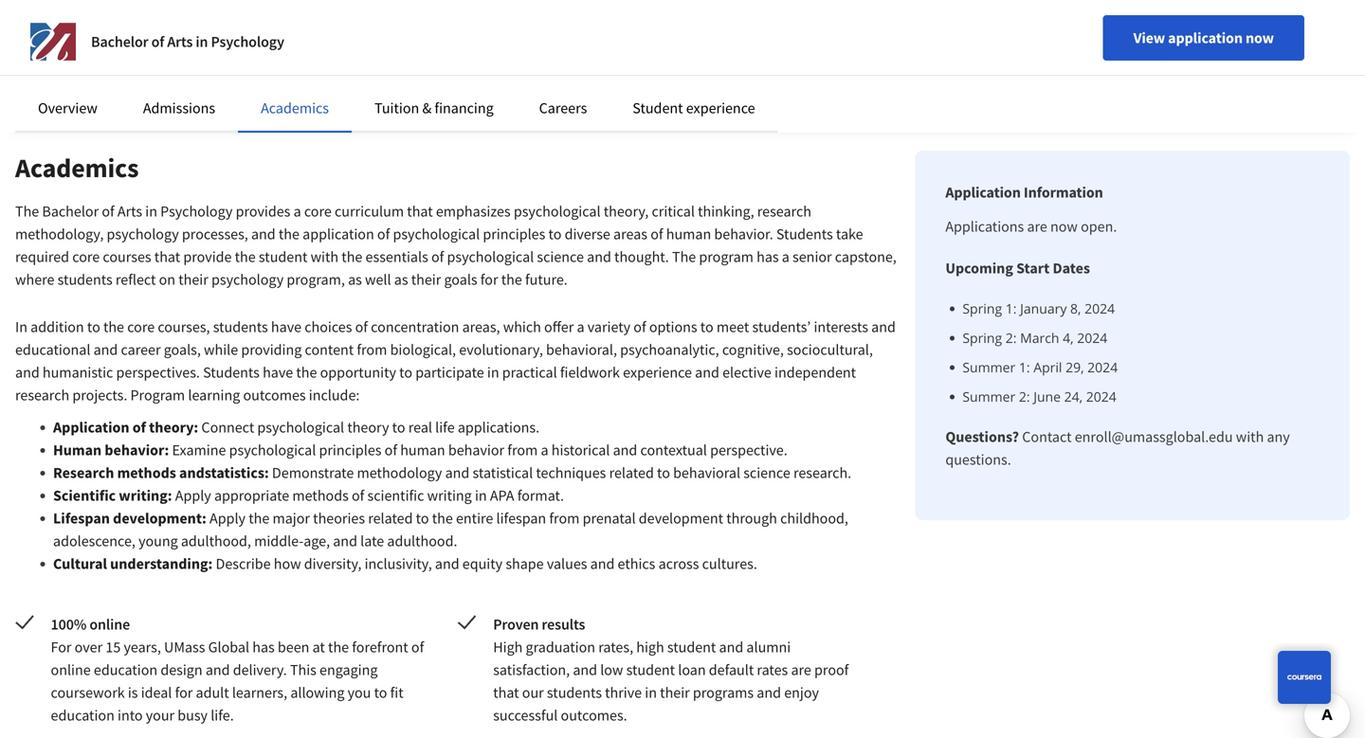 Task type: locate. For each thing, give the bounding box(es) containing it.
0 horizontal spatial psychology
[[107, 225, 179, 244]]

in up admissions link
[[196, 32, 208, 51]]

online down the for
[[51, 661, 91, 680]]

2 vertical spatial core
[[127, 318, 155, 337]]

the left program
[[672, 247, 696, 266]]

1 vertical spatial that
[[154, 247, 180, 266]]

0 vertical spatial methods
[[117, 464, 176, 483]]

1 horizontal spatial methods
[[292, 486, 349, 505]]

the down "content"
[[296, 363, 317, 382]]

student
[[259, 247, 307, 266], [667, 638, 716, 657], [626, 661, 675, 680]]

1 horizontal spatial principles
[[483, 225, 545, 244]]

application for application information
[[945, 183, 1021, 202]]

has up delivery.
[[252, 638, 275, 657]]

theory
[[347, 418, 389, 437]]

0 vertical spatial students
[[776, 225, 833, 244]]

application inside the application of theory: connect psychological theory to real life applications. human behavior: examine psychological principles of human behavior from a historical and contextual perspective. research methods andstatistics: demonstrate methodology and statistical techniques related to behavioral science research. scientific writing: apply appropriate methods of scientific writing in apa format.
[[53, 418, 129, 437]]

psychological down outcomes
[[257, 418, 344, 437]]

spring down the upcoming
[[962, 300, 1002, 318]]

principles down emphasizes
[[483, 225, 545, 244]]

students down while
[[203, 363, 260, 382]]

1 vertical spatial human
[[400, 441, 445, 460]]

2 vertical spatial that
[[493, 683, 519, 702]]

the right at
[[328, 638, 349, 657]]

a right offer
[[577, 318, 584, 337]]

from inside the application of theory: connect psychological theory to real life applications. human behavior: examine psychological principles of human behavior from a historical and contextual perspective. research methods andstatistics: demonstrate methodology and statistical techniques related to behavioral science research. scientific writing: apply appropriate methods of scientific writing in apa format.
[[507, 441, 538, 460]]

2 spring from the top
[[962, 329, 1002, 347]]

application of theory: connect psychological theory to real life applications. human behavior: examine psychological principles of human behavior from a historical and contextual perspective. research methods andstatistics: demonstrate methodology and statistical techniques related to behavioral science research. scientific writing: apply appropriate methods of scientific writing in apa format.
[[53, 418, 851, 505]]

1 horizontal spatial as
[[394, 270, 408, 289]]

0 vertical spatial application
[[945, 183, 1021, 202]]

2 vertical spatial from
[[549, 509, 580, 528]]

choices
[[305, 318, 352, 337]]

core inside in addition to the core courses, students have choices of concentration areas, which offer a variety of options to meet students' interests and educational and career goals, while providing content from biological, evolutionary, behavioral, psychoanalytic, cognitive, sociocultural, and humanistic perspectives. students have the opportunity to participate in practical fieldwork experience and elective independent research projects. program learning outcomes include:
[[127, 318, 155, 337]]

1 vertical spatial education
[[51, 706, 115, 725]]

0 vertical spatial with
[[311, 247, 339, 266]]

courses
[[103, 247, 151, 266]]

arts inside 'the bachelor of arts in psychology provides a core curriculum that emphasizes psychological theory, critical thinking, research methodology, psychology processes, and the application of psychological principles to diverse areas of human behavior.  students take required core courses that provide the student with the essentials of psychological science and thought.  the program has a senior capstone, where students reflect on their psychology program, as well as their goals for the future.'
[[117, 202, 142, 221]]

2 horizontal spatial from
[[549, 509, 580, 528]]

of up the essentials
[[377, 225, 390, 244]]

apply up adulthood,
[[210, 509, 246, 528]]

variety
[[587, 318, 630, 337]]

0 vertical spatial are
[[1027, 217, 1047, 236]]

1 vertical spatial application
[[53, 418, 129, 437]]

university of massachusetts global logo image
[[30, 19, 76, 64]]

1 vertical spatial apply
[[210, 509, 246, 528]]

0 horizontal spatial that
[[154, 247, 180, 266]]

0 vertical spatial related
[[609, 464, 654, 483]]

0 horizontal spatial principles
[[319, 441, 382, 460]]

applications
[[945, 217, 1024, 236]]

from up statistical
[[507, 441, 538, 460]]

of right forefront on the bottom left of page
[[411, 638, 424, 657]]

psychological down emphasizes
[[393, 225, 480, 244]]

over
[[75, 638, 103, 657]]

rates,
[[598, 638, 633, 657]]

0 vertical spatial students
[[57, 270, 113, 289]]

academics link
[[261, 99, 329, 118]]

student up program,
[[259, 247, 307, 266]]

in addition to the core courses, students have choices of concentration areas, which offer a variety of options to meet students' interests and educational and career goals, while providing content from biological, evolutionary, behavioral, psychoanalytic, cognitive, sociocultural, and humanistic perspectives. students have the opportunity to participate in practical fieldwork experience and elective independent research projects. program learning outcomes include:
[[15, 318, 896, 405]]

1 summer from the top
[[962, 358, 1015, 376]]

2 vertical spatial students
[[547, 683, 602, 702]]

1 vertical spatial now
[[1050, 217, 1078, 236]]

1 horizontal spatial application
[[1168, 28, 1243, 47]]

of right the essentials
[[431, 247, 444, 266]]

0 vertical spatial arts
[[167, 32, 193, 51]]

0 vertical spatial research
[[757, 202, 811, 221]]

educational
[[15, 340, 90, 359]]

financing
[[435, 99, 494, 118]]

1 horizontal spatial that
[[407, 202, 433, 221]]

0 horizontal spatial as
[[348, 270, 362, 289]]

to left 'fit' on the bottom left of the page
[[374, 683, 387, 702]]

spring left march
[[962, 329, 1002, 347]]

provides
[[236, 202, 290, 221]]

describe
[[216, 555, 271, 574]]

human down critical at top
[[666, 225, 711, 244]]

diversity,
[[304, 555, 362, 574]]

from down format.
[[549, 509, 580, 528]]

1 vertical spatial online
[[51, 661, 91, 680]]

to inside apply the major theories related to the entire lifespan from prenatal development through childhood, adolescence, young adulthood, middle-age, and late adulthood.
[[416, 509, 429, 528]]

1 vertical spatial students
[[213, 318, 268, 337]]

ethics
[[618, 555, 655, 574]]

0 horizontal spatial students
[[57, 270, 113, 289]]

2024 for spring 1: january 8, 2024
[[1085, 300, 1115, 318]]

student inside 'the bachelor of arts in psychology provides a core curriculum that emphasizes psychological theory, critical thinking, research methodology, psychology processes, and the application of psychological principles to diverse areas of human behavior.  students take required core courses that provide the student with the essentials of psychological science and thought.  the program has a senior capstone, where students reflect on their psychology program, as well as their goals for the future.'
[[259, 247, 307, 266]]

1: for spring
[[1006, 300, 1017, 318]]

in
[[196, 32, 208, 51], [145, 202, 157, 221], [487, 363, 499, 382], [475, 486, 487, 505], [645, 683, 657, 702]]

psychology down provide
[[211, 270, 284, 289]]

spring for spring 1: january 8, 2024
[[962, 300, 1002, 318]]

shape
[[506, 555, 544, 574]]

the up methodology,
[[15, 202, 39, 221]]

program,
[[287, 270, 345, 289]]

1 vertical spatial related
[[368, 509, 413, 528]]

1 horizontal spatial with
[[1236, 428, 1264, 446]]

a
[[293, 202, 301, 221], [782, 247, 789, 266], [577, 318, 584, 337], [541, 441, 548, 460]]

students inside in addition to the core courses, students have choices of concentration areas, which offer a variety of options to meet students' interests and educational and career goals, while providing content from biological, evolutionary, behavioral, psychoanalytic, cognitive, sociocultural, and humanistic perspectives. students have the opportunity to participate in practical fieldwork experience and elective independent research projects. program learning outcomes include:
[[203, 363, 260, 382]]

and up adult
[[206, 661, 230, 680]]

1: left january
[[1006, 300, 1017, 318]]

0 vertical spatial 2:
[[1006, 329, 1017, 347]]

1 horizontal spatial 2:
[[1019, 388, 1030, 406]]

principles inside 'the bachelor of arts in psychology provides a core curriculum that emphasizes psychological theory, critical thinking, research methodology, psychology processes, and the application of psychological principles to diverse areas of human behavior.  students take required core courses that provide the student with the essentials of psychological science and thought.  the program has a senior capstone, where students reflect on their psychology program, as well as their goals for the future.'
[[483, 225, 545, 244]]

methods down demonstrate
[[292, 486, 349, 505]]

related down contextual
[[609, 464, 654, 483]]

apply down andstatistics:
[[175, 486, 211, 505]]

is
[[128, 683, 138, 702]]

bachelor of arts in psychology
[[91, 32, 284, 51]]

2:
[[1006, 329, 1017, 347], [1019, 388, 1030, 406]]

0 vertical spatial has
[[757, 247, 779, 266]]

in
[[15, 318, 27, 337]]

and left "low"
[[573, 661, 597, 680]]

and left elective
[[695, 363, 719, 382]]

1 horizontal spatial has
[[757, 247, 779, 266]]

for inside 100% online for over 15 years, umass global has been at the forefront of online education design and delivery. this engaging coursework is ideal for adult learners, allowing you to fit education into your busy life.
[[175, 683, 193, 702]]

psychology up processes,
[[160, 202, 233, 221]]

a up techniques
[[541, 441, 548, 460]]

arts up admissions link
[[167, 32, 193, 51]]

and inside 100% online for over 15 years, umass global has been at the forefront of online education design and delivery. this engaging coursework is ideal for adult learners, allowing you to fit education into your busy life.
[[206, 661, 230, 680]]

application inside 'the bachelor of arts in psychology provides a core curriculum that emphasizes psychological theory, critical thinking, research methodology, psychology processes, and the application of psychological principles to diverse areas of human behavior.  students take required core courses that provide the student with the essentials of psychological science and thought.  the program has a senior capstone, where students reflect on their psychology program, as well as their goals for the future.'
[[303, 225, 374, 244]]

in inside proven results high graduation rates, high student and alumni satisfaction, and low student loan default rates are proof that our students thrive in their programs and enjoy successful outcomes.
[[645, 683, 657, 702]]

projects.
[[72, 386, 127, 405]]

summer inside list item
[[962, 388, 1015, 406]]

1 horizontal spatial 1:
[[1019, 358, 1030, 376]]

application for application of theory: connect psychological theory to real life applications. human behavior: examine psychological principles of human behavior from a historical and contextual perspective. research methods andstatistics: demonstrate methodology and statistical techniques related to behavioral science research. scientific writing: apply appropriate methods of scientific writing in apa format.
[[53, 418, 129, 437]]

now inside button
[[1246, 28, 1274, 47]]

years,
[[124, 638, 161, 657]]

outcomes
[[243, 386, 306, 405]]

students up senior
[[776, 225, 833, 244]]

experience inside in addition to the core courses, students have choices of concentration areas, which offer a variety of options to meet students' interests and educational and career goals, while providing content from biological, evolutionary, behavioral, psychoanalytic, cognitive, sociocultural, and humanistic perspectives. students have the opportunity to participate in practical fieldwork experience and elective independent research projects. program learning outcomes include:
[[623, 363, 692, 382]]

summer down the spring 2: march 4, 2024
[[962, 358, 1015, 376]]

view application now button
[[1103, 15, 1304, 61]]

0 vertical spatial core
[[304, 202, 332, 221]]

1 horizontal spatial application
[[945, 183, 1021, 202]]

while
[[204, 340, 238, 359]]

1 vertical spatial are
[[791, 661, 811, 680]]

examine
[[172, 441, 226, 460]]

spring 1: january 8, 2024
[[962, 300, 1115, 318]]

are up enjoy
[[791, 661, 811, 680]]

high
[[493, 638, 523, 657]]

busy
[[178, 706, 208, 725]]

0 horizontal spatial the
[[15, 202, 39, 221]]

ideal
[[141, 683, 172, 702]]

0 horizontal spatial core
[[72, 247, 100, 266]]

application inside "view application now" button
[[1168, 28, 1243, 47]]

that right curriculum
[[407, 202, 433, 221]]

core up career at the left
[[127, 318, 155, 337]]

list containing spring 1: january 8, 2024
[[953, 299, 1320, 407]]

their left goals at the left of the page
[[411, 270, 441, 289]]

science inside the application of theory: connect psychological theory to real life applications. human behavior: examine psychological principles of human behavior from a historical and contextual perspective. research methods andstatistics: demonstrate methodology and statistical techniques related to behavioral science research. scientific writing: apply appropriate methods of scientific writing in apa format.
[[743, 464, 790, 483]]

psychology up courses on the left top
[[107, 225, 179, 244]]

view
[[1133, 28, 1165, 47]]

0 vertical spatial academics
[[261, 99, 329, 118]]

questions?
[[945, 428, 1019, 446]]

0 vertical spatial now
[[1246, 28, 1274, 47]]

2024 right 8,
[[1085, 300, 1115, 318]]

0 vertical spatial apply
[[175, 486, 211, 505]]

bachelor up methodology,
[[42, 202, 99, 221]]

human inside the application of theory: connect psychological theory to real life applications. human behavior: examine psychological principles of human behavior from a historical and contextual perspective. research methods andstatistics: demonstrate methodology and statistical techniques related to behavioral science research. scientific writing: apply appropriate methods of scientific writing in apa format.
[[400, 441, 445, 460]]

principles
[[483, 225, 545, 244], [319, 441, 382, 460]]

science up future.
[[537, 247, 584, 266]]

adulthood,
[[181, 532, 251, 551]]

cultural understanding: describe how diversity, inclusivity, and equity shape values and ethics across cultures.
[[53, 555, 757, 574]]

human
[[53, 441, 102, 460]]

apply inside apply the major theories related to the entire lifespan from prenatal development through childhood, adolescence, young adulthood, middle-age, and late adulthood.
[[210, 509, 246, 528]]

application up human
[[53, 418, 129, 437]]

1 vertical spatial with
[[1236, 428, 1264, 446]]

lifespan development:
[[53, 509, 206, 528]]

1 vertical spatial for
[[175, 683, 193, 702]]

related inside the application of theory: connect psychological theory to real life applications. human behavior: examine psychological principles of human behavior from a historical and contextual perspective. research methods andstatistics: demonstrate methodology and statistical techniques related to behavioral science research. scientific writing: apply appropriate methods of scientific writing in apa format.
[[609, 464, 654, 483]]

2 horizontal spatial that
[[493, 683, 519, 702]]

psychology
[[211, 32, 284, 51], [160, 202, 233, 221]]

to
[[548, 225, 562, 244], [87, 318, 100, 337], [700, 318, 713, 337], [399, 363, 412, 382], [392, 418, 405, 437], [657, 464, 670, 483], [416, 509, 429, 528], [374, 683, 387, 702]]

rates
[[757, 661, 788, 680]]

&
[[422, 99, 432, 118]]

related down scientific
[[368, 509, 413, 528]]

that inside proven results high graduation rates, high student and alumni satisfaction, and low student loan default rates are proof that our students thrive in their programs and enjoy successful outcomes.
[[493, 683, 519, 702]]

list
[[953, 299, 1320, 407]]

engaging
[[320, 661, 378, 680]]

1: for summer
[[1019, 358, 1030, 376]]

enroll@umassglobal.edu
[[1075, 428, 1233, 446]]

default
[[709, 661, 754, 680]]

tuition
[[374, 99, 419, 118]]

of up courses on the left top
[[102, 202, 114, 221]]

research inside in addition to the core courses, students have choices of concentration areas, which offer a variety of options to meet students' interests and educational and career goals, while providing content from biological, evolutionary, behavioral, psychoanalytic, cognitive, sociocultural, and humanistic perspectives. students have the opportunity to participate in practical fieldwork experience and elective independent research projects. program learning outcomes include:
[[15, 386, 69, 405]]

0 vertical spatial summer
[[962, 358, 1015, 376]]

0 horizontal spatial with
[[311, 247, 339, 266]]

1 vertical spatial has
[[252, 638, 275, 657]]

their right on
[[178, 270, 208, 289]]

0 vertical spatial 1:
[[1006, 300, 1017, 318]]

have
[[271, 318, 301, 337], [263, 363, 293, 382]]

apply inside the application of theory: connect psychological theory to real life applications. human behavior: examine psychological principles of human behavior from a historical and contextual perspective. research methods andstatistics: demonstrate methodology and statistical techniques related to behavioral science research. scientific writing: apply appropriate methods of scientific writing in apa format.
[[175, 486, 211, 505]]

1: inside "list item"
[[1019, 358, 1030, 376]]

2: left june
[[1019, 388, 1030, 406]]

summer
[[962, 358, 1015, 376], [962, 388, 1015, 406]]

1 vertical spatial arts
[[117, 202, 142, 221]]

as left well
[[348, 270, 362, 289]]

methods up writing: on the left
[[117, 464, 176, 483]]

with inside contact enroll@umassglobal.edu with any questions.
[[1236, 428, 1264, 446]]

in inside 'the bachelor of arts in psychology provides a core curriculum that emphasizes psychological theory, critical thinking, research methodology, psychology processes, and the application of psychological principles to diverse areas of human behavior.  students take required core courses that provide the student with the essentials of psychological science and thought.  the program has a senior capstone, where students reflect on their psychology program, as well as their goals for the future.'
[[145, 202, 157, 221]]

arts up courses on the left top
[[117, 202, 142, 221]]

in right thrive
[[645, 683, 657, 702]]

summer up questions? on the bottom right
[[962, 388, 1015, 406]]

from up opportunity
[[357, 340, 387, 359]]

life.
[[211, 706, 234, 725]]

1 horizontal spatial now
[[1246, 28, 1274, 47]]

0 horizontal spatial are
[[791, 661, 811, 680]]

with left any
[[1236, 428, 1264, 446]]

you
[[348, 683, 371, 702]]

research up behavior.
[[757, 202, 811, 221]]

the down 'appropriate'
[[249, 509, 269, 528]]

0 vertical spatial application
[[1168, 28, 1243, 47]]

1 vertical spatial application
[[303, 225, 374, 244]]

and down rates at the right of the page
[[757, 683, 781, 702]]

15
[[106, 638, 121, 657]]

2024 right "4,"
[[1077, 329, 1107, 347]]

1 vertical spatial bachelor
[[42, 202, 99, 221]]

bachelor inside 'the bachelor of arts in psychology provides a core curriculum that emphasizes psychological theory, critical thinking, research methodology, psychology processes, and the application of psychological principles to diverse areas of human behavior.  students take required core courses that provide the student with the essentials of psychological science and thought.  the program has a senior capstone, where students reflect on their psychology program, as well as their goals for the future.'
[[42, 202, 99, 221]]

of right "variety"
[[634, 318, 646, 337]]

psychology inside 'the bachelor of arts in psychology provides a core curriculum that emphasizes psychological theory, critical thinking, research methodology, psychology processes, and the application of psychological principles to diverse areas of human behavior.  students take required core courses that provide the student with the essentials of psychological science and thought.  the program has a senior capstone, where students reflect on their psychology program, as well as their goals for the future.'
[[160, 202, 233, 221]]

well
[[365, 270, 391, 289]]

with
[[311, 247, 339, 266], [1236, 428, 1264, 446]]

students up while
[[213, 318, 268, 337]]

2024 right the 24,
[[1086, 388, 1116, 406]]

0 vertical spatial principles
[[483, 225, 545, 244]]

in inside the application of theory: connect psychological theory to real life applications. human behavior: examine psychological principles of human behavior from a historical and contextual perspective. research methods andstatistics: demonstrate methodology and statistical techniques related to behavioral science research. scientific writing: apply appropriate methods of scientific writing in apa format.
[[475, 486, 487, 505]]

late
[[360, 532, 384, 551]]

experience down psychoanalytic,
[[623, 363, 692, 382]]

1 horizontal spatial research
[[757, 202, 811, 221]]

statistical
[[473, 464, 533, 483]]

human down real
[[400, 441, 445, 460]]

0 horizontal spatial arts
[[117, 202, 142, 221]]

principles down theory
[[319, 441, 382, 460]]

are down application information
[[1027, 217, 1047, 236]]

have up the providing
[[271, 318, 301, 337]]

summer inside "list item"
[[962, 358, 1015, 376]]

has down behavior.
[[757, 247, 779, 266]]

application up applications
[[945, 183, 1021, 202]]

1 vertical spatial psychology
[[211, 270, 284, 289]]

1 vertical spatial from
[[507, 441, 538, 460]]

2024 for spring 2: march 4, 2024
[[1077, 329, 1107, 347]]

2 horizontal spatial their
[[660, 683, 690, 702]]

adulthood.
[[387, 532, 457, 551]]

include:
[[309, 386, 360, 405]]

0 vertical spatial human
[[666, 225, 711, 244]]

science down perspective.
[[743, 464, 790, 483]]

0 horizontal spatial now
[[1050, 217, 1078, 236]]

career
[[121, 340, 161, 359]]

0 vertical spatial from
[[357, 340, 387, 359]]

0 horizontal spatial related
[[368, 509, 413, 528]]

1 spring from the top
[[962, 300, 1002, 318]]

0 horizontal spatial application
[[53, 418, 129, 437]]

psychological
[[514, 202, 601, 221], [393, 225, 480, 244], [447, 247, 534, 266], [257, 418, 344, 437], [229, 441, 316, 460]]

research
[[757, 202, 811, 221], [15, 386, 69, 405]]

1 horizontal spatial from
[[507, 441, 538, 460]]

1 vertical spatial academics
[[15, 151, 139, 184]]

2024 inside "list item"
[[1087, 358, 1118, 376]]

entire
[[456, 509, 493, 528]]

behavioral,
[[546, 340, 617, 359]]

application right the view
[[1168, 28, 1243, 47]]

0 vertical spatial for
[[480, 270, 498, 289]]

1 vertical spatial science
[[743, 464, 790, 483]]

psychological up diverse
[[514, 202, 601, 221]]

1 vertical spatial research
[[15, 386, 69, 405]]

summer for summer 2: june 24, 2024
[[962, 388, 1015, 406]]

with up program,
[[311, 247, 339, 266]]

students down courses on the left top
[[57, 270, 113, 289]]

student up loan
[[667, 638, 716, 657]]

1 vertical spatial 2:
[[1019, 388, 1030, 406]]

for down design on the bottom
[[175, 683, 193, 702]]

0 horizontal spatial from
[[357, 340, 387, 359]]

proof
[[814, 661, 849, 680]]

the up career at the left
[[103, 318, 124, 337]]

0 horizontal spatial application
[[303, 225, 374, 244]]

1: inside list item
[[1006, 300, 1017, 318]]

students up outcomes.
[[547, 683, 602, 702]]

1 horizontal spatial human
[[666, 225, 711, 244]]

research down humanistic
[[15, 386, 69, 405]]

emphasizes
[[436, 202, 511, 221]]

0 vertical spatial science
[[537, 247, 584, 266]]

1 vertical spatial the
[[672, 247, 696, 266]]

graduation
[[526, 638, 595, 657]]

0 vertical spatial education
[[94, 661, 157, 680]]

1 vertical spatial summer
[[962, 388, 1015, 406]]

from
[[357, 340, 387, 359], [507, 441, 538, 460], [549, 509, 580, 528]]

science
[[537, 247, 584, 266], [743, 464, 790, 483]]

1 vertical spatial methods
[[292, 486, 349, 505]]

1 horizontal spatial for
[[480, 270, 498, 289]]

design
[[161, 661, 203, 680]]

writing
[[427, 486, 472, 505]]

how
[[274, 555, 301, 574]]

apply
[[175, 486, 211, 505], [210, 509, 246, 528]]

cultural
[[53, 555, 107, 574]]

spring
[[962, 300, 1002, 318], [962, 329, 1002, 347]]

prenatal
[[583, 509, 636, 528]]

2024 right 29, on the right of page
[[1087, 358, 1118, 376]]

education up is
[[94, 661, 157, 680]]

2 summer from the top
[[962, 388, 1015, 406]]

in inside in addition to the core courses, students have choices of concentration areas, which offer a variety of options to meet students' interests and educational and career goals, while providing content from biological, evolutionary, behavioral, psychoanalytic, cognitive, sociocultural, and humanistic perspectives. students have the opportunity to participate in practical fieldwork experience and elective independent research projects. program learning outcomes include:
[[487, 363, 499, 382]]

lifespan
[[496, 509, 546, 528]]

that up on
[[154, 247, 180, 266]]

arts
[[167, 32, 193, 51], [117, 202, 142, 221]]

0 vertical spatial spring
[[962, 300, 1002, 318]]



Task type: vqa. For each thing, say whether or not it's contained in the screenshot.
young
yes



Task type: describe. For each thing, give the bounding box(es) containing it.
of right choices
[[355, 318, 368, 337]]

0 vertical spatial have
[[271, 318, 301, 337]]

thought.
[[614, 247, 669, 266]]

any
[[1267, 428, 1290, 446]]

1 as from the left
[[348, 270, 362, 289]]

to down "biological,"
[[399, 363, 412, 382]]

2024 for summer 2: june 24, 2024
[[1086, 388, 1116, 406]]

participate
[[415, 363, 484, 382]]

successful
[[493, 706, 558, 725]]

1 horizontal spatial are
[[1027, 217, 1047, 236]]

of up methodology
[[385, 441, 397, 460]]

andstatistics:
[[179, 464, 269, 483]]

now for application
[[1246, 28, 1274, 47]]

are inside proven results high graduation rates, high student and alumni satisfaction, and low student loan default rates are proof that our students thrive in their programs and enjoy successful outcomes.
[[791, 661, 811, 680]]

and right historical
[[613, 441, 637, 460]]

contact enroll@umassglobal.edu with any questions.
[[945, 428, 1290, 469]]

of inside 100% online for over 15 years, umass global has been at the forefront of online education design and delivery. this engaging coursework is ideal for adult learners, allowing you to fit education into your busy life.
[[411, 638, 424, 657]]

contact
[[1022, 428, 1072, 446]]

and down provides
[[251, 225, 276, 244]]

cultures.
[[702, 555, 757, 574]]

the inside 100% online for over 15 years, umass global has been at the forefront of online education design and delivery. this engaging coursework is ideal for adult learners, allowing you to fit education into your busy life.
[[328, 638, 349, 657]]

research.
[[793, 464, 851, 483]]

scientific
[[367, 486, 424, 505]]

to right addition at the top left of page
[[87, 318, 100, 337]]

independent
[[775, 363, 856, 382]]

the right provide
[[235, 247, 256, 266]]

humanistic
[[43, 363, 113, 382]]

0 horizontal spatial academics
[[15, 151, 139, 184]]

2024 for summer 1: april 29, 2024
[[1087, 358, 1118, 376]]

1 horizontal spatial psychology
[[211, 270, 284, 289]]

goals,
[[164, 340, 201, 359]]

equity
[[462, 555, 503, 574]]

100%
[[51, 615, 86, 634]]

science inside 'the bachelor of arts in psychology provides a core curriculum that emphasizes psychological theory, critical thinking, research methodology, psychology processes, and the application of psychological principles to diverse areas of human behavior.  students take required core courses that provide the student with the essentials of psychological science and thought.  the program has a senior capstone, where students reflect on their psychology program, as well as their goals for the future.'
[[537, 247, 584, 266]]

0 vertical spatial online
[[89, 615, 130, 634]]

a inside in addition to the core courses, students have choices of concentration areas, which offer a variety of options to meet students' interests and educational and career goals, while providing content from biological, evolutionary, behavioral, psychoanalytic, cognitive, sociocultural, and humanistic perspectives. students have the opportunity to participate in practical fieldwork experience and elective independent research projects. program learning outcomes include:
[[577, 318, 584, 337]]

questions.
[[945, 450, 1011, 469]]

a left senior
[[782, 247, 789, 266]]

methodology,
[[15, 225, 104, 244]]

cognitive,
[[722, 340, 784, 359]]

results
[[542, 615, 585, 634]]

processes,
[[182, 225, 248, 244]]

and down diverse
[[587, 247, 611, 266]]

adolescence,
[[53, 532, 135, 551]]

at
[[312, 638, 325, 657]]

careers link
[[539, 99, 587, 118]]

biological,
[[390, 340, 456, 359]]

0 horizontal spatial methods
[[117, 464, 176, 483]]

tuition & financing link
[[374, 99, 494, 118]]

a inside the application of theory: connect psychological theory to real life applications. human behavior: examine psychological principles of human behavior from a historical and contextual perspective. research methods andstatistics: demonstrate methodology and statistical techniques related to behavioral science research. scientific writing: apply appropriate methods of scientific writing in apa format.
[[541, 441, 548, 460]]

has inside 'the bachelor of arts in psychology provides a core curriculum that emphasizes psychological theory, critical thinking, research methodology, psychology processes, and the application of psychological principles to diverse areas of human behavior.  students take required core courses that provide the student with the essentials of psychological science and thought.  the program has a senior capstone, where students reflect on their psychology program, as well as their goals for the future.'
[[757, 247, 779, 266]]

our
[[522, 683, 544, 702]]

proven
[[493, 615, 539, 634]]

students inside 'the bachelor of arts in psychology provides a core curriculum that emphasizes psychological theory, critical thinking, research methodology, psychology processes, and the application of psychological principles to diverse areas of human behavior.  students take required core courses that provide the student with the essentials of psychological science and thought.  the program has a senior capstone, where students reflect on their psychology program, as well as their goals for the future.'
[[57, 270, 113, 289]]

for inside 'the bachelor of arts in psychology provides a core curriculum that emphasizes psychological theory, critical thinking, research methodology, psychology processes, and the application of psychological principles to diverse areas of human behavior.  students take required core courses that provide the student with the essentials of psychological science and thought.  the program has a senior capstone, where students reflect on their psychology program, as well as their goals for the future.'
[[480, 270, 498, 289]]

summer 2: june 24, 2024 list item
[[962, 387, 1320, 407]]

principles inside the application of theory: connect psychological theory to real life applications. human behavior: examine psychological principles of human behavior from a historical and contextual perspective. research methods andstatistics: demonstrate methodology and statistical techniques related to behavioral science research. scientific writing: apply appropriate methods of scientific writing in apa format.
[[319, 441, 382, 460]]

development:
[[113, 509, 206, 528]]

been
[[278, 638, 309, 657]]

young
[[138, 532, 178, 551]]

1 vertical spatial have
[[263, 363, 293, 382]]

where
[[15, 270, 54, 289]]

across
[[658, 555, 699, 574]]

0 vertical spatial the
[[15, 202, 39, 221]]

from inside in addition to the core courses, students have choices of concentration areas, which offer a variety of options to meet students' interests and educational and career goals, while providing content from biological, evolutionary, behavioral, psychoanalytic, cognitive, sociocultural, and humanistic perspectives. students have the opportunity to participate in practical fieldwork experience and elective independent research projects. program learning outcomes include:
[[357, 340, 387, 359]]

the down writing
[[432, 509, 453, 528]]

the up program,
[[342, 247, 362, 266]]

2: for summer
[[1019, 388, 1030, 406]]

to left meet
[[700, 318, 713, 337]]

upcoming
[[945, 259, 1013, 278]]

and left ethics
[[590, 555, 615, 574]]

8,
[[1070, 300, 1081, 318]]

of up theories
[[352, 486, 364, 505]]

meet
[[717, 318, 749, 337]]

historical
[[551, 441, 610, 460]]

theories
[[313, 509, 365, 528]]

admissions link
[[143, 99, 215, 118]]

coursework
[[51, 683, 125, 702]]

spring 2: march 4, 2024 list item
[[962, 328, 1320, 348]]

the down provides
[[279, 225, 299, 244]]

related inside apply the major theories related to the entire lifespan from prenatal development through childhood, adolescence, young adulthood, middle-age, and late adulthood.
[[368, 509, 413, 528]]

of up admissions link
[[151, 32, 164, 51]]

view application now
[[1133, 28, 1274, 47]]

a right provides
[[293, 202, 301, 221]]

to inside 'the bachelor of arts in psychology provides a core curriculum that emphasizes psychological theory, critical thinking, research methodology, psychology processes, and the application of psychological principles to diverse areas of human behavior.  students take required core courses that provide the student with the essentials of psychological science and thought.  the program has a senior capstone, where students reflect on their psychology program, as well as their goals for the future.'
[[548, 225, 562, 244]]

capstone,
[[835, 247, 897, 266]]

students inside 'the bachelor of arts in psychology provides a core curriculum that emphasizes psychological theory, critical thinking, research methodology, psychology processes, and the application of psychological principles to diverse areas of human behavior.  students take required core courses that provide the student with the essentials of psychological science and thought.  the program has a senior capstone, where students reflect on their psychology program, as well as their goals for the future.'
[[776, 225, 833, 244]]

fit
[[390, 683, 403, 702]]

of right areas
[[650, 225, 663, 244]]

2 vertical spatial student
[[626, 661, 675, 680]]

1 vertical spatial core
[[72, 247, 100, 266]]

allowing
[[290, 683, 344, 702]]

has inside 100% online for over 15 years, umass global has been at the forefront of online education design and delivery. this engaging coursework is ideal for adult learners, allowing you to fit education into your busy life.
[[252, 638, 275, 657]]

connect
[[201, 418, 254, 437]]

2 as from the left
[[394, 270, 408, 289]]

lifespan
[[53, 509, 110, 528]]

diverse
[[565, 225, 610, 244]]

appropriate
[[214, 486, 289, 505]]

to down contextual
[[657, 464, 670, 483]]

of up behavior:
[[132, 418, 146, 437]]

psychological up demonstrate
[[229, 441, 316, 460]]

2 horizontal spatial core
[[304, 202, 332, 221]]

1 vertical spatial student
[[667, 638, 716, 657]]

opportunity
[[320, 363, 396, 382]]

research inside 'the bachelor of arts in psychology provides a core curriculum that emphasizes psychological theory, critical thinking, research methodology, psychology processes, and the application of psychological principles to diverse areas of human behavior.  students take required core courses that provide the student with the essentials of psychological science and thought.  the program has a senior capstone, where students reflect on their psychology program, as well as their goals for the future.'
[[757, 202, 811, 221]]

june
[[1033, 388, 1061, 406]]

human inside 'the bachelor of arts in psychology provides a core curriculum that emphasizes psychological theory, critical thinking, research methodology, psychology processes, and the application of psychological principles to diverse areas of human behavior.  students take required core courses that provide the student with the essentials of psychological science and thought.  the program has a senior capstone, where students reflect on their psychology program, as well as their goals for the future.'
[[666, 225, 711, 244]]

students inside proven results high graduation rates, high student and alumni satisfaction, and low student loan default rates are proof that our students thrive in their programs and enjoy successful outcomes.
[[547, 683, 602, 702]]

areas
[[613, 225, 647, 244]]

with inside 'the bachelor of arts in psychology provides a core curriculum that emphasizes psychological theory, critical thinking, research methodology, psychology processes, and the application of psychological principles to diverse areas of human behavior.  students take required core courses that provide the student with the essentials of psychological science and thought.  the program has a senior capstone, where students reflect on their psychology program, as well as their goals for the future.'
[[311, 247, 339, 266]]

development
[[639, 509, 723, 528]]

summer 1: april 29, 2024 list item
[[962, 357, 1320, 377]]

future.
[[525, 270, 568, 289]]

and inside apply the major theories related to the entire lifespan from prenatal development through childhood, adolescence, young adulthood, middle-age, and late adulthood.
[[333, 532, 357, 551]]

behavioral
[[673, 464, 740, 483]]

open.
[[1081, 217, 1117, 236]]

for
[[51, 638, 72, 657]]

program
[[699, 247, 754, 266]]

which
[[503, 318, 541, 337]]

0 vertical spatial experience
[[686, 99, 755, 118]]

the left future.
[[501, 270, 522, 289]]

content
[[305, 340, 354, 359]]

outcomes.
[[561, 706, 627, 725]]

theory:
[[149, 418, 198, 437]]

and right interests on the top of page
[[871, 318, 896, 337]]

spring 1: january 8, 2024 list item
[[962, 299, 1320, 319]]

applications.
[[458, 418, 539, 437]]

now for are
[[1050, 217, 1078, 236]]

student
[[633, 99, 683, 118]]

alumni
[[746, 638, 791, 657]]

high
[[636, 638, 664, 657]]

techniques
[[536, 464, 606, 483]]

their inside proven results high graduation rates, high student and alumni satisfaction, and low student loan default rates are proof that our students thrive in their programs and enjoy successful outcomes.
[[660, 683, 690, 702]]

curriculum
[[335, 202, 404, 221]]

1 horizontal spatial academics
[[261, 99, 329, 118]]

application information
[[945, 183, 1103, 202]]

critical
[[652, 202, 695, 221]]

psychological up goals at the left of the page
[[447, 247, 534, 266]]

and up default
[[719, 638, 743, 657]]

and down adulthood.
[[435, 555, 459, 574]]

2: for spring
[[1006, 329, 1017, 347]]

and left career at the left
[[93, 340, 118, 359]]

forefront
[[352, 638, 408, 657]]

on
[[159, 270, 175, 289]]

29,
[[1066, 358, 1084, 376]]

practical
[[502, 363, 557, 382]]

to left real
[[392, 418, 405, 437]]

satisfaction,
[[493, 661, 570, 680]]

spring for spring 2: march 4, 2024
[[962, 329, 1002, 347]]

and down educational in the top left of the page
[[15, 363, 40, 382]]

from inside apply the major theories related to the entire lifespan from prenatal development through childhood, adolescence, young adulthood, middle-age, and late adulthood.
[[549, 509, 580, 528]]

and up writing
[[445, 464, 470, 483]]

0 vertical spatial psychology
[[211, 32, 284, 51]]

writing:
[[119, 486, 172, 505]]

100% online for over 15 years, umass global has been at the forefront of online education design and delivery. this engaging coursework is ideal for adult learners, allowing you to fit education into your busy life.
[[51, 615, 424, 725]]

1 horizontal spatial the
[[672, 247, 696, 266]]

students inside in addition to the core courses, students have choices of concentration areas, which offer a variety of options to meet students' interests and educational and career goals, while providing content from biological, evolutionary, behavioral, psychoanalytic, cognitive, sociocultural, and humanistic perspectives. students have the opportunity to participate in practical fieldwork experience and elective independent research projects. program learning outcomes include:
[[213, 318, 268, 337]]

0 vertical spatial bachelor
[[91, 32, 148, 51]]

sociocultural,
[[787, 340, 873, 359]]

summer for summer 1: april 29, 2024
[[962, 358, 1015, 376]]

inclusivity,
[[365, 555, 432, 574]]

1 horizontal spatial their
[[411, 270, 441, 289]]

24,
[[1064, 388, 1083, 406]]

to inside 100% online for over 15 years, umass global has been at the forefront of online education design and delivery. this engaging coursework is ideal for adult learners, allowing you to fit education into your busy life.
[[374, 683, 387, 702]]

major
[[273, 509, 310, 528]]

0 horizontal spatial their
[[178, 270, 208, 289]]

required
[[15, 247, 69, 266]]

theory,
[[604, 202, 649, 221]]



